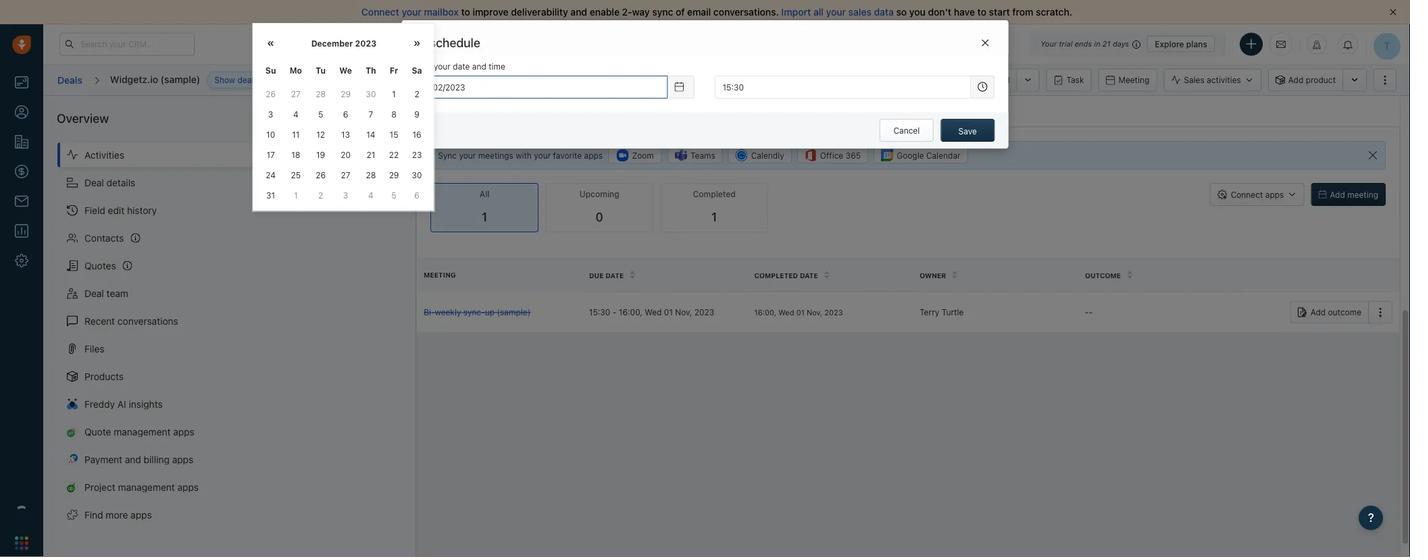 Task type: describe. For each thing, give the bounding box(es) containing it.
we
[[339, 66, 352, 75]]

pick
[[415, 62, 432, 71]]

all
[[480, 190, 490, 199]]

up
[[485, 308, 495, 317]]

0 vertical spatial 26
[[266, 90, 276, 99]]

in
[[1094, 40, 1101, 48]]

none text field inside reschedule dialog
[[715, 76, 971, 99]]

date for completed date
[[800, 272, 818, 279]]

conversations
[[118, 315, 178, 327]]

outcome
[[1085, 272, 1121, 279]]

upcoming
[[580, 190, 619, 199]]

field
[[84, 205, 105, 216]]

teams
[[691, 151, 715, 160]]

your for connect your mailbox to improve deliverability and enable 2-way sync of email conversations. import all your sales data so you don't have to start from scratch.
[[402, 6, 422, 18]]

office 365 button
[[797, 147, 869, 164]]

pick your date and time
[[415, 62, 505, 71]]

your right with at the top left of page
[[534, 151, 551, 160]]

2 horizontal spatial and
[[571, 6, 587, 18]]

team
[[107, 288, 128, 299]]

add for add product
[[1289, 75, 1304, 85]]

9
[[414, 110, 420, 119]]

sync-
[[463, 308, 485, 317]]

zoom button
[[608, 147, 662, 164]]

mailbox
[[424, 6, 459, 18]]

) for meetings ( 1 )
[[576, 104, 580, 114]]

email image
[[1277, 39, 1286, 50]]

1 vertical spatial 3
[[343, 191, 348, 200]]

contacts
[[84, 232, 124, 244]]

sales
[[1184, 75, 1205, 85]]

owner
[[920, 272, 946, 279]]

cancel
[[894, 126, 920, 135]]

widgetz.io (sample)
[[110, 74, 200, 85]]

recent
[[84, 315, 115, 327]]

office 365
[[820, 151, 861, 160]]

0 horizontal spatial and
[[125, 454, 141, 465]]

reschedule
[[415, 35, 480, 50]]

widgetz.io
[[110, 74, 158, 85]]

your for sync your meetings with your favorite apps
[[459, 151, 476, 160]]

custom
[[651, 104, 681, 114]]

data
[[874, 6, 894, 18]]

project management apps
[[84, 482, 199, 493]]

date for due date
[[606, 272, 624, 279]]

create
[[622, 104, 649, 114]]

1 down the teams
[[712, 210, 717, 224]]

meeting
[[1348, 190, 1379, 199]]

( for meetings
[[569, 104, 572, 114]]

import
[[781, 6, 811, 18]]

0 vertical spatial sales
[[849, 6, 872, 18]]

your trial ends in 21 days
[[1041, 40, 1129, 48]]

cancel button
[[880, 119, 934, 142]]

quotes
[[84, 260, 116, 271]]

close image
[[1390, 9, 1397, 16]]

ai
[[117, 399, 126, 410]]

1 horizontal spatial 27
[[341, 171, 350, 180]]

management for project
[[118, 482, 175, 493]]

recent conversations
[[84, 315, 178, 327]]

create custom sales activity link
[[607, 104, 735, 114]]

files
[[84, 343, 104, 354]]

7
[[369, 110, 373, 119]]

of
[[676, 6, 685, 18]]

deal details
[[84, 177, 135, 188]]

date inside reschedule dialog
[[453, 62, 470, 71]]

1 horizontal spatial 2
[[415, 90, 419, 99]]

teams button
[[668, 147, 723, 164]]

12
[[316, 130, 325, 140]]

december
[[311, 38, 353, 48]]

- for -
[[1089, 308, 1093, 317]]

add meeting button
[[1311, 183, 1386, 206]]

10
[[266, 130, 275, 140]]

( for notes
[[456, 104, 459, 114]]

0 horizontal spatial 2023
[[355, 38, 377, 48]]

billing
[[144, 454, 170, 465]]

turtle
[[942, 308, 964, 317]]

25
[[291, 171, 301, 180]]

1 horizontal spatial (sample)
[[497, 308, 531, 317]]

0 vertical spatial 27
[[291, 90, 301, 99]]

freshworks switcher image
[[15, 537, 28, 550]]

connect for connect your mailbox to improve deliverability and enable 2-way sync of email conversations. import all your sales data so you don't have to start from scratch.
[[361, 6, 399, 18]]

1 vertical spatial 2
[[459, 104, 464, 114]]

meetings
[[478, 151, 513, 160]]

- for 15:30
[[613, 308, 617, 317]]

) for tasks ( 1 )
[[513, 104, 516, 114]]

details
[[107, 177, 135, 188]]

import all your sales data link
[[781, 6, 896, 18]]

weekly
[[435, 308, 461, 317]]

22
[[389, 150, 399, 160]]

find more apps
[[84, 509, 152, 521]]

ends
[[1075, 40, 1092, 48]]

enable
[[590, 6, 620, 18]]

payment
[[84, 454, 122, 465]]

add outcome
[[1311, 308, 1362, 317]]

products
[[84, 371, 124, 382]]

1 vertical spatial meeting
[[424, 271, 456, 279]]

email button
[[920, 69, 969, 92]]

connect your mailbox to improve deliverability and enable 2-way sync of email conversations. import all your sales data so you don't have to start from scratch.
[[361, 6, 1073, 18]]

activities
[[84, 149, 124, 160]]

1 vertical spatial 4
[[368, 191, 374, 200]]

365
[[846, 151, 861, 160]]

1 horizontal spatial 30
[[412, 171, 422, 180]]

1 nov, from the left
[[675, 308, 692, 317]]

1 horizontal spatial 21
[[1103, 40, 1111, 48]]

from
[[1013, 6, 1034, 18]]

0 horizontal spatial (sample)
[[161, 74, 200, 85]]

th
[[366, 66, 376, 75]]

deliverability
[[511, 6, 568, 18]]

management for quote
[[114, 426, 171, 437]]

terry
[[920, 308, 940, 317]]

1 horizontal spatial 29
[[389, 171, 399, 180]]

2 - from the left
[[1085, 308, 1089, 317]]

bi-
[[424, 308, 435, 317]]

add for add meeting
[[1330, 190, 1345, 199]]

1 vertical spatial 28
[[366, 171, 376, 180]]

due date
[[589, 272, 624, 279]]

tasks
[[481, 104, 504, 114]]

create custom sales activity
[[622, 104, 735, 114]]

su
[[265, 66, 276, 75]]

reschedule dialog
[[402, 20, 1008, 149]]

activities
[[1207, 75, 1241, 85]]



Task type: locate. For each thing, give the bounding box(es) containing it.
your right the all
[[826, 6, 846, 18]]

2 horizontal spatial add
[[1330, 190, 1345, 199]]

0 horizontal spatial 29
[[341, 90, 351, 99]]

0 horizontal spatial connect
[[361, 6, 399, 18]]

2 horizontal spatial 2023
[[825, 308, 843, 317]]

add left outcome
[[1311, 308, 1326, 317]]

deal for deal team
[[84, 288, 104, 299]]

0 vertical spatial 30
[[366, 90, 376, 99]]

next month image
[[413, 39, 421, 48]]

0 horizontal spatial completed
[[693, 190, 736, 199]]

(sample) left show
[[161, 74, 200, 85]]

3 ) from the left
[[576, 104, 580, 114]]

6 up 13
[[343, 110, 348, 119]]

mng settings image
[[389, 112, 399, 121]]

to left start
[[978, 6, 987, 18]]

16:00,
[[619, 308, 643, 317], [755, 308, 776, 317]]

trial
[[1059, 40, 1073, 48]]

1 vertical spatial and
[[472, 62, 486, 71]]

16:00, wed 01 nov, 2023
[[755, 308, 843, 317]]

date right 'due'
[[606, 272, 624, 279]]

0 horizontal spatial sales
[[683, 104, 703, 114]]

) for notes ( 2 )
[[464, 104, 467, 114]]

1 vertical spatial deal
[[84, 288, 104, 299]]

bi-weekly sync-up (sample)
[[424, 308, 531, 317]]

0 vertical spatial completed
[[693, 190, 736, 199]]

1 horizontal spatial 6
[[414, 191, 420, 200]]

0 horizontal spatial 26
[[266, 90, 276, 99]]

1 vertical spatial connect
[[1231, 190, 1263, 199]]

2 down "19"
[[318, 191, 323, 200]]

1 right meetings
[[572, 104, 576, 114]]

0 vertical spatial 29
[[341, 90, 351, 99]]

31
[[266, 191, 275, 200]]

add inside button
[[1311, 308, 1326, 317]]

add inside button
[[1289, 75, 1304, 85]]

Search your CRM... text field
[[59, 33, 195, 56]]

0 vertical spatial 5
[[318, 110, 323, 119]]

2 vertical spatial and
[[125, 454, 141, 465]]

and left billing
[[125, 454, 141, 465]]

deal left 'team'
[[84, 288, 104, 299]]

1 vertical spatial (sample)
[[497, 308, 531, 317]]

wed right 15:30
[[645, 308, 662, 317]]

call
[[996, 75, 1010, 85]]

( right tasks
[[506, 104, 509, 114]]

0 horizontal spatial date
[[453, 62, 470, 71]]

mo
[[290, 66, 302, 75]]

more
[[106, 509, 128, 521]]

1 16:00, from the left
[[619, 308, 643, 317]]

2 16:00, from the left
[[755, 308, 776, 317]]

previous month image
[[267, 39, 274, 48]]

management up payment and billing apps
[[114, 426, 171, 437]]

0 horizontal spatial 3
[[268, 110, 273, 119]]

all
[[814, 6, 824, 18]]

21 right in
[[1103, 40, 1111, 48]]

1 vertical spatial 6
[[414, 191, 420, 200]]

1 ) from the left
[[464, 104, 467, 114]]

deal for deal details
[[84, 177, 104, 188]]

completed for completed
[[693, 190, 736, 199]]

0 horizontal spatial 5
[[318, 110, 323, 119]]

your
[[1041, 40, 1057, 48]]

0 vertical spatial meeting
[[1119, 75, 1150, 85]]

1 horizontal spatial 5
[[392, 191, 397, 200]]

1 horizontal spatial 01
[[796, 308, 805, 317]]

1 vertical spatial 29
[[389, 171, 399, 180]]

1 vertical spatial add
[[1330, 190, 1345, 199]]

insights
[[129, 399, 163, 410]]

) right meetings
[[576, 104, 580, 114]]

terry turtle
[[920, 308, 964, 317]]

0 vertical spatial add
[[1289, 75, 1304, 85]]

24
[[266, 171, 276, 180]]

date
[[453, 62, 470, 71], [606, 272, 624, 279], [800, 272, 818, 279]]

1 horizontal spatial wed
[[779, 308, 794, 317]]

date down reschedule
[[453, 62, 470, 71]]

1 horizontal spatial date
[[606, 272, 624, 279]]

11
[[292, 130, 300, 140]]

1 down all
[[482, 210, 487, 224]]

3 ( from the left
[[569, 104, 572, 114]]

0 horizontal spatial 28
[[316, 90, 326, 99]]

sync
[[438, 151, 457, 160]]

5 down 22
[[392, 191, 397, 200]]

deal team
[[84, 288, 128, 299]]

0 vertical spatial connect
[[361, 6, 399, 18]]

1 deal from the top
[[84, 177, 104, 188]]

0 horizontal spatial 4
[[293, 110, 298, 119]]

2 horizontal spatial )
[[576, 104, 580, 114]]

0 horizontal spatial 16:00,
[[619, 308, 643, 317]]

0 horizontal spatial )
[[464, 104, 467, 114]]

30 up 7
[[366, 90, 376, 99]]

task
[[1067, 75, 1084, 85]]

17
[[267, 150, 275, 160]]

3 down 20
[[343, 191, 348, 200]]

30 down 23
[[412, 171, 422, 180]]

meeting down days
[[1119, 75, 1150, 85]]

2 ( from the left
[[506, 104, 509, 114]]

your right sync
[[459, 151, 476, 160]]

1 vertical spatial management
[[118, 482, 175, 493]]

1 horizontal spatial 16:00,
[[755, 308, 776, 317]]

add product
[[1289, 75, 1336, 85]]

2 ) from the left
[[513, 104, 516, 114]]

(
[[456, 104, 459, 114], [506, 104, 509, 114], [569, 104, 572, 114]]

15:30 - 16:00, wed 01 nov, 2023
[[589, 308, 714, 317]]

connect apps button
[[1210, 183, 1304, 206], [1210, 183, 1304, 206]]

2-
[[622, 6, 632, 18]]

deal
[[84, 177, 104, 188], [84, 288, 104, 299]]

2 vertical spatial 2
[[318, 191, 323, 200]]

1 horizontal spatial nov,
[[807, 308, 822, 317]]

you
[[910, 6, 926, 18]]

0 horizontal spatial wed
[[645, 308, 662, 317]]

2 wed from the left
[[779, 308, 794, 317]]

0 horizontal spatial to
[[461, 6, 470, 18]]

1 horizontal spatial )
[[513, 104, 516, 114]]

explore plans
[[1155, 39, 1208, 49]]

1 vertical spatial 5
[[392, 191, 397, 200]]

0 horizontal spatial 21
[[367, 150, 375, 160]]

( right notes
[[456, 104, 459, 114]]

wed down completed date
[[779, 308, 794, 317]]

(sample)
[[161, 74, 200, 85], [497, 308, 531, 317]]

( right meetings
[[569, 104, 572, 114]]

overview
[[57, 111, 109, 125]]

improve
[[473, 6, 509, 18]]

0 vertical spatial (sample)
[[161, 74, 200, 85]]

and
[[571, 6, 587, 18], [472, 62, 486, 71], [125, 454, 141, 465]]

due
[[589, 272, 604, 279]]

1 horizontal spatial and
[[472, 62, 486, 71]]

19
[[316, 150, 325, 160]]

1 horizontal spatial 4
[[368, 191, 374, 200]]

4 down 14
[[368, 191, 374, 200]]

payment and billing apps
[[84, 454, 193, 465]]

3 - from the left
[[1089, 308, 1093, 317]]

to right mailbox
[[461, 6, 470, 18]]

favorite
[[553, 151, 582, 160]]

1 vertical spatial 30
[[412, 171, 422, 180]]

28 down 14
[[366, 171, 376, 180]]

1 horizontal spatial add
[[1311, 308, 1326, 317]]

1 horizontal spatial 3
[[343, 191, 348, 200]]

4 up 11
[[293, 110, 298, 119]]

(sample) right "up"
[[497, 308, 531, 317]]

management down payment and billing apps
[[118, 482, 175, 493]]

0 vertical spatial and
[[571, 6, 587, 18]]

--
[[1085, 308, 1093, 317]]

deal left details on the top
[[84, 177, 104, 188]]

conversations.
[[714, 6, 779, 18]]

explore plans link
[[1148, 36, 1215, 52]]

0 horizontal spatial 6
[[343, 110, 348, 119]]

1 vertical spatial sales
[[683, 104, 703, 114]]

and left time
[[472, 62, 486, 71]]

meetings ( 1 )
[[530, 104, 580, 114]]

1 horizontal spatial 2023
[[694, 308, 714, 317]]

your right pick
[[434, 62, 451, 71]]

quote
[[84, 426, 111, 437]]

completed up the 16:00, wed 01 nov, 2023
[[755, 272, 798, 279]]

0 horizontal spatial meeting
[[424, 271, 456, 279]]

28
[[316, 90, 326, 99], [366, 171, 376, 180]]

your
[[402, 6, 422, 18], [826, 6, 846, 18], [434, 62, 451, 71], [459, 151, 476, 160], [534, 151, 551, 160]]

and left enable
[[571, 6, 587, 18]]

26 down "19"
[[316, 171, 326, 180]]

0 vertical spatial management
[[114, 426, 171, 437]]

)
[[464, 104, 467, 114], [513, 104, 516, 114], [576, 104, 580, 114]]

connect apps
[[1231, 190, 1284, 199]]

None text field
[[715, 76, 971, 99]]

your left mailbox
[[402, 6, 422, 18]]

1 to from the left
[[461, 6, 470, 18]]

) right notes
[[464, 104, 467, 114]]

2 nov, from the left
[[807, 308, 822, 317]]

add outcome button
[[1291, 301, 1368, 324]]

0 vertical spatial 2
[[415, 90, 419, 99]]

1 horizontal spatial to
[[978, 6, 987, 18]]

6
[[343, 110, 348, 119], [414, 191, 420, 200]]

sales left data at the right of the page
[[849, 6, 872, 18]]

calendly button
[[728, 147, 792, 164]]

1 vertical spatial 27
[[341, 171, 350, 180]]

meeting button
[[1098, 69, 1157, 92]]

5
[[318, 110, 323, 119], [392, 191, 397, 200]]

29 down 22
[[389, 171, 399, 180]]

0 vertical spatial 6
[[343, 110, 348, 119]]

0 horizontal spatial nov,
[[675, 308, 692, 317]]

nov,
[[675, 308, 692, 317], [807, 308, 822, 317]]

1 ( from the left
[[456, 104, 459, 114]]

and inside reschedule dialog
[[472, 62, 486, 71]]

0 horizontal spatial 01
[[664, 308, 673, 317]]

completed
[[693, 190, 736, 199], [755, 272, 798, 279]]

add inside "button"
[[1330, 190, 1345, 199]]

28 down tu
[[316, 90, 326, 99]]

add for add outcome
[[1311, 308, 1326, 317]]

2 horizontal spatial 2
[[459, 104, 464, 114]]

1 right tasks
[[509, 104, 513, 114]]

start
[[989, 6, 1010, 18]]

meetings
[[530, 104, 567, 114]]

google
[[897, 151, 924, 160]]

2 horizontal spatial date
[[800, 272, 818, 279]]

1 up 8
[[392, 90, 396, 99]]

1 horizontal spatial (
[[506, 104, 509, 114]]

tu
[[316, 66, 326, 75]]

1 - from the left
[[613, 308, 617, 317]]

don't
[[928, 6, 952, 18]]

calendly
[[751, 151, 784, 160]]

add left meeting
[[1330, 190, 1345, 199]]

2 horizontal spatial (
[[569, 104, 572, 114]]

1 horizontal spatial 26
[[316, 171, 326, 180]]

date up the 16:00, wed 01 nov, 2023
[[800, 272, 818, 279]]

sales left activity
[[683, 104, 703, 114]]

1 horizontal spatial completed
[[755, 272, 798, 279]]

5 up 12
[[318, 110, 323, 119]]

27 down 20
[[341, 171, 350, 180]]

1 vertical spatial 21
[[367, 150, 375, 160]]

2 vertical spatial add
[[1311, 308, 1326, 317]]

2 up 9
[[415, 90, 419, 99]]

email
[[941, 75, 961, 85]]

0 horizontal spatial (
[[456, 104, 459, 114]]

2 deal from the top
[[84, 288, 104, 299]]

add left product
[[1289, 75, 1304, 85]]

0 vertical spatial deal
[[84, 177, 104, 188]]

bi-weekly sync-up (sample) link
[[424, 307, 576, 318]]

tasks ( 1 )
[[481, 104, 516, 114]]

0 horizontal spatial 30
[[366, 90, 376, 99]]

) right tasks
[[513, 104, 516, 114]]

notes
[[430, 104, 453, 114]]

26 down summary
[[266, 90, 276, 99]]

6 down 23
[[414, 191, 420, 200]]

management
[[114, 426, 171, 437], [118, 482, 175, 493]]

meeting inside button
[[1119, 75, 1150, 85]]

completed down the teams
[[693, 190, 736, 199]]

completed for completed date
[[755, 272, 798, 279]]

27 down mo
[[291, 90, 301, 99]]

21
[[1103, 40, 1111, 48], [367, 150, 375, 160]]

1 down 25
[[294, 191, 298, 200]]

1 wed from the left
[[645, 308, 662, 317]]

2 to from the left
[[978, 6, 987, 18]]

( for tasks
[[506, 104, 509, 114]]

your inside reschedule dialog
[[434, 62, 451, 71]]

have
[[954, 6, 975, 18]]

scratch.
[[1036, 6, 1073, 18]]

26
[[266, 90, 276, 99], [316, 171, 326, 180]]

apps
[[584, 151, 603, 160], [1266, 190, 1284, 199], [173, 426, 195, 437], [172, 454, 193, 465], [177, 482, 199, 493], [131, 509, 152, 521]]

20
[[341, 150, 351, 160]]

8
[[391, 110, 397, 119]]

edit
[[108, 205, 124, 216]]

15
[[390, 130, 398, 140]]

2 01 from the left
[[796, 308, 805, 317]]

sync
[[652, 6, 673, 18]]

1 vertical spatial completed
[[755, 272, 798, 279]]

show deal summary
[[214, 75, 291, 85]]

27
[[291, 90, 301, 99], [341, 171, 350, 180]]

0 vertical spatial 28
[[316, 90, 326, 99]]

deal
[[238, 75, 254, 85]]

connect for connect apps
[[1231, 190, 1263, 199]]

deals
[[57, 74, 82, 85]]

0 vertical spatial 21
[[1103, 40, 1111, 48]]

so
[[896, 6, 907, 18]]

29 down we
[[341, 90, 351, 99]]

-- text field
[[415, 76, 668, 99]]

3 up 10
[[268, 110, 273, 119]]

0 vertical spatial 3
[[268, 110, 273, 119]]

1 01 from the left
[[664, 308, 673, 317]]

0 horizontal spatial add
[[1289, 75, 1304, 85]]

meeting up weekly on the bottom
[[424, 271, 456, 279]]

16:00, down completed date
[[755, 308, 776, 317]]

freddy ai insights
[[84, 399, 163, 410]]

activity
[[706, 104, 735, 114]]

0 vertical spatial 4
[[293, 110, 298, 119]]

your for pick your date and time
[[434, 62, 451, 71]]

1 horizontal spatial 28
[[366, 171, 376, 180]]

email
[[687, 6, 711, 18]]

2 right notes
[[459, 104, 464, 114]]

21 down 14
[[367, 150, 375, 160]]

save
[[959, 126, 977, 136]]

1 horizontal spatial connect
[[1231, 190, 1263, 199]]

0 horizontal spatial 2
[[318, 191, 323, 200]]

completed date
[[755, 272, 818, 279]]

16:00, right 15:30
[[619, 308, 643, 317]]



Task type: vqa. For each thing, say whether or not it's contained in the screenshot.
the left $
no



